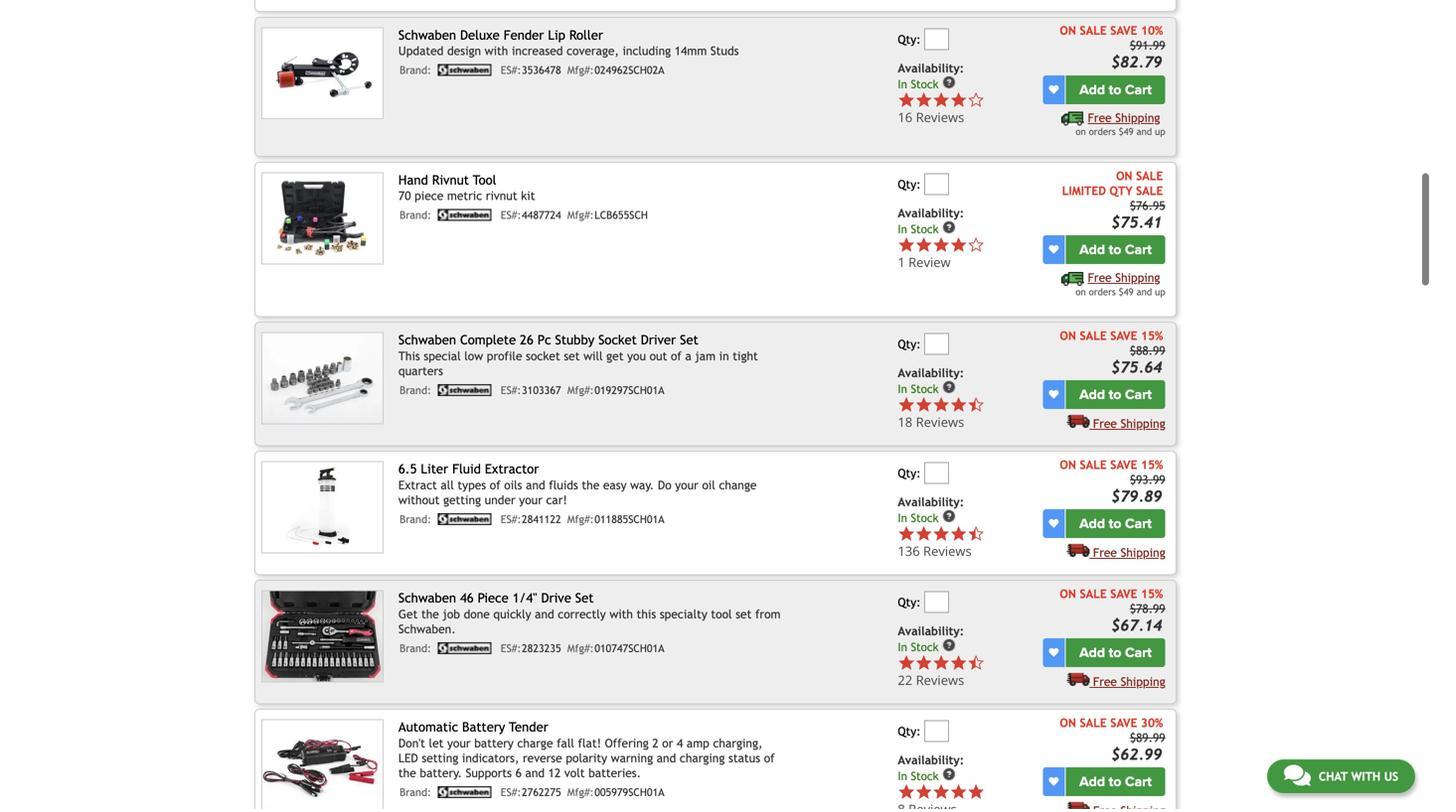 Task type: locate. For each thing, give the bounding box(es) containing it.
mfg#: down volt
[[567, 787, 594, 799]]

free shipping image up on sale save 15% $88.99 $75.64
[[1061, 272, 1084, 286]]

availability: in stock up 22 reviews
[[898, 625, 964, 654]]

sale inside on sale save 15% $93.99 $79.89
[[1080, 458, 1107, 472]]

2 add from the top
[[1079, 241, 1105, 258]]

on inside on sale save 15% $93.99 $79.89
[[1060, 458, 1076, 472]]

3 mfg#: from the top
[[567, 384, 594, 397]]

of up under
[[490, 478, 501, 492]]

reverse
[[523, 752, 562, 766]]

up for $82.79
[[1155, 126, 1165, 137]]

add for $75.64
[[1079, 387, 1105, 403]]

3 save from the top
[[1110, 458, 1137, 472]]

qty: down 18
[[898, 467, 921, 481]]

orders for $75.41
[[1089, 286, 1116, 297]]

1 vertical spatial question sign image
[[942, 768, 956, 782]]

add to cart down the $62.99
[[1079, 774, 1152, 791]]

$49 for $75.41
[[1119, 286, 1134, 297]]

schwaben - corporate logo image for 22 reviews
[[435, 643, 494, 655]]

chat with us
[[1319, 770, 1398, 784]]

schwaben up get
[[398, 591, 456, 606]]

$79.89
[[1111, 488, 1162, 506]]

cart down $82.79
[[1125, 81, 1152, 98]]

16 reviews
[[898, 108, 964, 126]]

1 question sign image from the top
[[942, 639, 956, 653]]

save for $75.64
[[1110, 329, 1137, 343]]

None text field
[[924, 28, 949, 50]]

schwaben - corporate logo image down low
[[435, 384, 494, 396]]

will
[[583, 349, 603, 363]]

cart down $75.64
[[1125, 387, 1152, 403]]

0 horizontal spatial of
[[490, 478, 501, 492]]

save up $89.99 at the bottom
[[1110, 716, 1137, 730]]

0 vertical spatial free shipping
[[1093, 417, 1165, 431]]

set
[[564, 349, 580, 363], [736, 607, 752, 621]]

1 add to cart from the top
[[1079, 81, 1152, 98]]

on for $76.95
[[1116, 169, 1132, 183]]

$49 up on sale save 15% $88.99 $75.64
[[1119, 286, 1134, 297]]

availability: in stock down 22 reviews
[[898, 754, 964, 784]]

qty
[[1110, 184, 1133, 198]]

2 mfg#: from the top
[[567, 209, 594, 222]]

to for $75.64
[[1109, 387, 1121, 403]]

5 availability: from the top
[[898, 625, 964, 638]]

sale inside on sale limited qty sale $76.95 $75.41
[[1136, 169, 1163, 183]]

024962sch02a
[[595, 64, 664, 77]]

2 free shipping on orders $49 and up from the top
[[1076, 271, 1165, 297]]

volt
[[564, 766, 585, 780]]

availability: in stock for 18
[[898, 366, 964, 396]]

1 free shipping image from the top
[[1067, 414, 1089, 428]]

schwaben inside schwaben complete 26 pc stubby socket driver set this special low profile socket set will get you out of a jam in tight quarters
[[398, 332, 456, 348]]

automatic
[[398, 720, 458, 735]]

stock up 16 reviews
[[911, 77, 939, 91]]

free shipping on orders $49 and up for $82.79
[[1076, 111, 1165, 137]]

add to cart button down $82.79
[[1066, 75, 1165, 104]]

mfg#: for 22 reviews
[[567, 643, 594, 655]]

2 add to cart from the top
[[1079, 241, 1152, 258]]

3 question sign image from the top
[[942, 381, 956, 394]]

tender
[[509, 720, 548, 735]]

0 vertical spatial up
[[1155, 126, 1165, 137]]

3 es#: from the top
[[501, 384, 521, 397]]

2 save from the top
[[1110, 329, 1137, 343]]

2 add to cart button from the top
[[1066, 235, 1165, 264]]

1 horizontal spatial of
[[671, 349, 682, 363]]

save up $91.99
[[1110, 24, 1137, 38]]

0 vertical spatial $49
[[1119, 126, 1134, 137]]

0 horizontal spatial with
[[485, 44, 508, 58]]

0 vertical spatial free shipping on orders $49 and up
[[1076, 111, 1165, 137]]

1 es#: from the top
[[501, 64, 521, 77]]

to for $62.99
[[1109, 774, 1121, 791]]

availability: up review on the top right of page
[[898, 206, 964, 220]]

on inside on sale save 15% $78.99 $67.14
[[1060, 587, 1076, 601]]

add to cart button for $67.14
[[1066, 639, 1165, 668]]

set inside schwaben complete 26 pc stubby socket driver set this special low profile socket set will get you out of a jam in tight quarters
[[680, 332, 698, 348]]

stubby
[[555, 332, 594, 348]]

add down on sale save 15% $93.99 $79.89
[[1079, 516, 1105, 533]]

mfg#: for 18 reviews
[[567, 384, 594, 397]]

sale inside the on sale save 30% $89.99 $62.99
[[1080, 716, 1107, 730]]

0 vertical spatial set
[[680, 332, 698, 348]]

cart for $75.41
[[1125, 241, 1152, 258]]

this
[[637, 607, 656, 621]]

2 brand: from the top
[[400, 209, 431, 222]]

1 up from the top
[[1155, 126, 1165, 137]]

22
[[898, 672, 913, 690]]

2 availability: in stock from the top
[[898, 206, 964, 236]]

pc
[[537, 332, 551, 348]]

to for $67.14
[[1109, 645, 1121, 662]]

0 horizontal spatial the
[[398, 766, 416, 780]]

schwaben complete 26 pc stubby socket driver set this special low profile socket set will get you out of a jam in tight quarters
[[398, 332, 758, 378]]

1 vertical spatial free shipping
[[1093, 546, 1165, 560]]

1 add to cart button from the top
[[1066, 75, 1165, 104]]

rivnut
[[486, 189, 517, 203]]

0 vertical spatial orders
[[1089, 126, 1116, 137]]

6 cart from the top
[[1125, 774, 1152, 791]]

$78.99
[[1130, 602, 1165, 616]]

2 schwaben - corporate logo image from the top
[[435, 209, 494, 221]]

2 horizontal spatial your
[[675, 478, 698, 492]]

es#2762275 - 005979sch01a - automatic battery tender - don't let your battery charge fall flat! offering 2 or 4 amp charging, led setting indicators, reverse polarity warning and charging status of the battery. supports 6 and 12 volt batteries. - schwaben - audi bmw volkswagen mercedes benz mini porsche image
[[261, 720, 384, 810]]

6
[[515, 766, 522, 780]]

6 es#: from the top
[[501, 787, 521, 799]]

on inside on sale save 10% $91.99 $82.79
[[1060, 24, 1076, 38]]

cart for $62.99
[[1125, 774, 1152, 791]]

stock
[[911, 77, 939, 91], [911, 223, 939, 236], [911, 383, 939, 396], [911, 512, 939, 525], [911, 641, 939, 654], [911, 770, 939, 784]]

mfg#: right the 4487724
[[567, 209, 594, 222]]

stock for 16
[[911, 77, 939, 91]]

add
[[1079, 81, 1105, 98], [1079, 241, 1105, 258], [1079, 387, 1105, 403], [1079, 516, 1105, 533], [1079, 645, 1105, 662], [1079, 774, 1105, 791]]

battery
[[474, 737, 514, 751]]

0 vertical spatial of
[[671, 349, 682, 363]]

0 horizontal spatial your
[[447, 737, 471, 751]]

3 stock from the top
[[911, 383, 939, 396]]

add to cart button down the $67.14
[[1066, 639, 1165, 668]]

save for $62.99
[[1110, 716, 1137, 730]]

2 horizontal spatial the
[[582, 478, 600, 492]]

add for $75.41
[[1079, 241, 1105, 258]]

18
[[898, 413, 913, 431]]

add to cart button down $75.64
[[1066, 381, 1165, 409]]

half star image right 22 reviews
[[967, 655, 985, 672]]

your left oil
[[675, 478, 698, 492]]

schwaben inside schwaben deluxe fender lip roller updated design with increased coverage, including 14mm studs
[[398, 27, 456, 43]]

qty: for 16
[[898, 32, 921, 46]]

orders up limited
[[1089, 126, 1116, 137]]

0 horizontal spatial set
[[564, 349, 580, 363]]

free shipping down $79.89 at the bottom of page
[[1093, 546, 1165, 560]]

quickly
[[493, 607, 531, 621]]

brand: for 22 reviews
[[400, 643, 431, 655]]

136 reviews
[[898, 543, 972, 561]]

0 vertical spatial 15%
[[1141, 329, 1163, 343]]

add for $67.14
[[1079, 645, 1105, 662]]

in for 18
[[898, 383, 907, 396]]

0 vertical spatial add to wish list image
[[1049, 85, 1059, 95]]

cart down the $75.41
[[1125, 241, 1152, 258]]

5 availability: in stock from the top
[[898, 625, 964, 654]]

with inside schwaben deluxe fender lip roller updated design with increased coverage, including 14mm studs
[[485, 44, 508, 58]]

15% inside on sale save 15% $93.99 $79.89
[[1141, 458, 1163, 472]]

car!
[[546, 493, 567, 507]]

1 vertical spatial your
[[519, 493, 542, 507]]

1 vertical spatial free shipping image
[[1067, 802, 1089, 810]]

schwaben - corporate logo image down design
[[435, 64, 494, 76]]

add to cart button for $79.89
[[1066, 510, 1165, 539]]

add to wish list image
[[1049, 245, 1059, 255], [1049, 390, 1059, 400], [1049, 519, 1059, 529], [1049, 778, 1059, 788]]

add to wish list image for $82.79
[[1049, 85, 1059, 95]]

2 cart from the top
[[1125, 241, 1152, 258]]

question sign image down 22 reviews
[[942, 768, 956, 782]]

in for 136
[[898, 512, 907, 525]]

rivnut
[[432, 172, 469, 188]]

tool
[[711, 607, 732, 621]]

1 add to wish list image from the top
[[1049, 245, 1059, 255]]

on for $67.14
[[1060, 587, 1076, 601]]

shipping for $67.14
[[1121, 675, 1165, 689]]

on for $75.64
[[1060, 329, 1076, 343]]

4 in from the top
[[898, 512, 907, 525]]

qty: down 22
[[898, 725, 921, 739]]

free shipping for $67.14
[[1093, 675, 1165, 689]]

es#: 3536478 mfg#: 024962sch02a
[[501, 64, 664, 77]]

1 vertical spatial 15%
[[1141, 458, 1163, 472]]

in
[[898, 77, 907, 91], [898, 223, 907, 236], [898, 383, 907, 396], [898, 512, 907, 525], [898, 641, 907, 654], [898, 770, 907, 784]]

in
[[719, 349, 729, 363]]

2 $49 from the top
[[1119, 286, 1134, 297]]

reviews right 136
[[923, 543, 972, 561]]

cart for $75.64
[[1125, 387, 1152, 403]]

with inside schwaben 46 piece 1/4" drive set get the job done quickly and correctly with this specialty tool set from schwaben.
[[610, 607, 633, 621]]

1 22 reviews link from the top
[[898, 655, 1039, 690]]

availability: in stock for 16
[[898, 61, 964, 91]]

4 cart from the top
[[1125, 516, 1152, 533]]

0 vertical spatial set
[[564, 349, 580, 363]]

qty: down 136
[[898, 596, 921, 610]]

1 to from the top
[[1109, 81, 1121, 98]]

3 add from the top
[[1079, 387, 1105, 403]]

of left a
[[671, 349, 682, 363]]

availability: up 18 reviews
[[898, 366, 964, 380]]

15% inside on sale save 15% $88.99 $75.64
[[1141, 329, 1163, 343]]

2 1 review link from the top
[[898, 253, 985, 271]]

to for $79.89
[[1109, 516, 1121, 533]]

add to cart for $62.99
[[1079, 774, 1152, 791]]

add down on sale save 10% $91.99 $82.79
[[1079, 81, 1105, 98]]

1 vertical spatial schwaben
[[398, 332, 456, 348]]

2 horizontal spatial of
[[764, 752, 775, 766]]

0 vertical spatial with
[[485, 44, 508, 58]]

1 vertical spatial on
[[1076, 286, 1086, 297]]

do
[[658, 478, 671, 492]]

supports
[[466, 766, 512, 780]]

2 vertical spatial of
[[764, 752, 775, 766]]

6.5 liter fluid extractor extract all types of oils and fluids the easy way. do your oil change without getting under your car!
[[398, 462, 757, 507]]

2 vertical spatial your
[[447, 737, 471, 751]]

019297sch01a
[[595, 384, 664, 397]]

1 $49 from the top
[[1119, 126, 1134, 137]]

1 vertical spatial $49
[[1119, 286, 1134, 297]]

1 vertical spatial of
[[490, 478, 501, 492]]

free shipping image up the on sale save 30% $89.99 $62.99
[[1067, 673, 1089, 687]]

free shipping image
[[1067, 414, 1089, 428], [1067, 802, 1089, 810]]

save inside on sale save 15% $93.99 $79.89
[[1110, 458, 1137, 472]]

22 reviews link
[[898, 655, 1039, 690], [898, 672, 985, 690]]

save up $88.99
[[1110, 329, 1137, 343]]

battery.
[[420, 766, 462, 780]]

None text field
[[924, 173, 949, 195], [924, 333, 949, 355], [924, 463, 949, 485], [924, 592, 949, 614], [924, 721, 949, 743], [924, 173, 949, 195], [924, 333, 949, 355], [924, 463, 949, 485], [924, 592, 949, 614], [924, 721, 949, 743]]

add for $79.89
[[1079, 516, 1105, 533]]

schwaben - corporate logo image
[[435, 64, 494, 76], [435, 209, 494, 221], [435, 384, 494, 396], [435, 514, 494, 526], [435, 643, 494, 655], [435, 787, 494, 799]]

reviews right 22
[[916, 672, 964, 690]]

in up 1
[[898, 223, 907, 236]]

set down the "stubby"
[[564, 349, 580, 363]]

set inside schwaben complete 26 pc stubby socket driver set this special low profile socket set will get you out of a jam in tight quarters
[[564, 349, 580, 363]]

4 availability: from the top
[[898, 495, 964, 509]]

schwaben - corporate logo image down the metric
[[435, 209, 494, 221]]

cart down $79.89 at the bottom of page
[[1125, 516, 1152, 533]]

and down the drive
[[535, 607, 554, 621]]

set inside schwaben 46 piece 1/4" drive set get the job done quickly and correctly with this specialty tool set from schwaben.
[[736, 607, 752, 621]]

save inside on sale save 15% $78.99 $67.14
[[1110, 587, 1137, 601]]

qty: for 1
[[898, 177, 921, 191]]

shipping up "$78.99"
[[1121, 546, 1165, 560]]

3 schwaben - corporate logo image from the top
[[435, 384, 494, 396]]

sale inside on sale save 10% $91.99 $82.79
[[1080, 24, 1107, 38]]

2 es#: from the top
[[501, 209, 521, 222]]

led
[[398, 752, 418, 766]]

half star image
[[967, 526, 985, 543], [967, 655, 985, 672]]

including
[[623, 44, 671, 58]]

3 add to cart button from the top
[[1066, 381, 1165, 409]]

schwaben - corporate logo image for 18 reviews
[[435, 384, 494, 396]]

sale inside on sale save 15% $78.99 $67.14
[[1080, 587, 1107, 601]]

low
[[464, 349, 483, 363]]

lcb655sch
[[595, 209, 648, 222]]

4
[[677, 737, 683, 751]]

in for 22
[[898, 641, 907, 654]]

deluxe
[[460, 27, 500, 43]]

15% for $75.64
[[1141, 329, 1163, 343]]

on inside the on sale save 30% $89.99 $62.99
[[1060, 716, 1076, 730]]

1 vertical spatial half star image
[[967, 655, 985, 672]]

question sign image up review on the top right of page
[[942, 220, 956, 234]]

save inside on sale save 10% $91.99 $82.79
[[1110, 24, 1137, 38]]

schwaben inside schwaben 46 piece 1/4" drive set get the job done quickly and correctly with this specialty tool set from schwaben.
[[398, 591, 456, 606]]

2 vertical spatial free shipping
[[1093, 675, 1165, 689]]

1 horizontal spatial with
[[610, 607, 633, 621]]

5 schwaben - corporate logo image from the top
[[435, 643, 494, 655]]

es#: 2823235 mfg#: 010747sch01a
[[501, 643, 664, 655]]

0 vertical spatial schwaben
[[398, 27, 456, 43]]

1 add to wish list image from the top
[[1049, 85, 1059, 95]]

22 reviews
[[898, 672, 964, 690]]

question sign image
[[942, 75, 956, 89], [942, 220, 956, 234], [942, 381, 956, 394], [942, 510, 956, 524]]

in up 22
[[898, 641, 907, 654]]

mfg#: down schwaben complete 26 pc stubby socket driver set this special low profile socket set will get you out of a jam in tight quarters on the top of page
[[567, 384, 594, 397]]

save inside on sale save 15% $88.99 $75.64
[[1110, 329, 1137, 343]]

6 schwaben - corporate logo image from the top
[[435, 787, 494, 799]]

on inside on sale save 15% $88.99 $75.64
[[1060, 329, 1076, 343]]

1 horizontal spatial the
[[421, 607, 439, 621]]

1 availability: in stock from the top
[[898, 61, 964, 91]]

2 vertical spatial schwaben
[[398, 591, 456, 606]]

shipping for $79.89
[[1121, 546, 1165, 560]]

reviews right 18
[[916, 413, 964, 431]]

010747sch01a
[[595, 643, 664, 655]]

1 vertical spatial the
[[421, 607, 439, 621]]

in up 16
[[898, 77, 907, 91]]

of inside 6.5 liter fluid extractor extract all types of oils and fluids the easy way. do your oil change without getting under your car!
[[490, 478, 501, 492]]

add to cart button
[[1066, 75, 1165, 104], [1066, 235, 1165, 264], [1066, 381, 1165, 409], [1066, 510, 1165, 539], [1066, 639, 1165, 668], [1066, 768, 1165, 797]]

availability: up 22 reviews
[[898, 625, 964, 638]]

star image
[[915, 91, 933, 109], [933, 91, 950, 109], [915, 237, 933, 254], [933, 237, 950, 254], [915, 397, 933, 414], [933, 397, 950, 414], [950, 397, 967, 414], [898, 526, 915, 543], [950, 526, 967, 543], [898, 655, 915, 672], [933, 655, 950, 672], [898, 784, 915, 802], [915, 784, 933, 802], [933, 784, 950, 802], [967, 784, 985, 802]]

18 reviews link
[[898, 397, 1039, 431], [898, 413, 985, 431]]

5 stock from the top
[[911, 641, 939, 654]]

the down the led
[[398, 766, 416, 780]]

oil
[[702, 478, 715, 492]]

2 15% from the top
[[1141, 458, 1163, 472]]

0 vertical spatial on
[[1076, 126, 1086, 137]]

question sign image for 18 reviews
[[942, 381, 956, 394]]

the inside automatic battery tender don't let your battery charge fall flat! offering 2 or 4 amp charging, led setting indicators, reverse polarity warning and charging status of the battery. supports 6 and 12 volt batteries.
[[398, 766, 416, 780]]

and right "oils" on the left of the page
[[526, 478, 545, 492]]

question sign image
[[942, 639, 956, 653], [942, 768, 956, 782]]

on sale save 15% $93.99 $79.89
[[1060, 458, 1165, 506]]

in down 22
[[898, 770, 907, 784]]

sale for $75.64
[[1080, 329, 1107, 343]]

on inside on sale limited qty sale $76.95 $75.41
[[1116, 169, 1132, 183]]

qty: up 18
[[898, 337, 921, 351]]

availability: up 136 reviews
[[898, 495, 964, 509]]

mfg#: down correctly
[[567, 643, 594, 655]]

0 vertical spatial your
[[675, 478, 698, 492]]

brand: down quarters
[[400, 384, 431, 397]]

orders up on sale save 15% $88.99 $75.64
[[1089, 286, 1116, 297]]

free up the on sale save 30% $89.99 $62.99
[[1093, 675, 1117, 689]]

save for $67.14
[[1110, 587, 1137, 601]]

and inside 6.5 liter fluid extractor extract all types of oils and fluids the easy way. do your oil change without getting under your car!
[[526, 478, 545, 492]]

qty:
[[898, 32, 921, 46], [898, 177, 921, 191], [898, 337, 921, 351], [898, 467, 921, 481], [898, 596, 921, 610], [898, 725, 921, 739]]

on for $75.41
[[1076, 286, 1086, 297]]

to down the $75.41
[[1109, 241, 1121, 258]]

on
[[1076, 126, 1086, 137], [1076, 286, 1086, 297]]

2 horizontal spatial with
[[1351, 770, 1380, 784]]

free shipping image for $75.41
[[1061, 272, 1084, 286]]

1 orders from the top
[[1089, 126, 1116, 137]]

question sign image for 136 reviews
[[942, 510, 956, 524]]

empty star image
[[967, 91, 985, 109]]

brand: down 'updated' in the top of the page
[[400, 64, 431, 77]]

6 availability: in stock from the top
[[898, 754, 964, 784]]

reviews
[[916, 108, 964, 126], [916, 413, 964, 431], [923, 543, 972, 561], [916, 672, 964, 690]]

5 add to cart button from the top
[[1066, 639, 1165, 668]]

5 qty: from the top
[[898, 596, 921, 610]]

the up schwaben.
[[421, 607, 439, 621]]

$89.99
[[1130, 731, 1165, 745]]

indicators,
[[462, 752, 519, 766]]

sale for $79.89
[[1080, 458, 1107, 472]]

6 add to cart from the top
[[1079, 774, 1152, 791]]

3103367
[[522, 384, 561, 397]]

free for $79.89
[[1093, 546, 1117, 560]]

add to cart for $82.79
[[1079, 81, 1152, 98]]

1 stock from the top
[[911, 77, 939, 91]]

under
[[485, 493, 515, 507]]

add to cart button down $79.89 at the bottom of page
[[1066, 510, 1165, 539]]

es#: left 3536478
[[501, 64, 521, 77]]

job
[[443, 607, 460, 621]]

availability: for 22
[[898, 625, 964, 638]]

1 qty: from the top
[[898, 32, 921, 46]]

free shipping image
[[1061, 112, 1084, 126], [1061, 272, 1084, 286], [1067, 544, 1089, 558], [1067, 673, 1089, 687]]

reviews right 16
[[916, 108, 964, 126]]

2 vertical spatial 15%
[[1141, 587, 1163, 601]]

in for 16
[[898, 77, 907, 91]]

mfg#: for 16 reviews
[[567, 64, 594, 77]]

0 vertical spatial half star image
[[967, 526, 985, 543]]

es#: 2841122 mfg#: 011885sch01a
[[501, 514, 664, 526]]

sale for $82.79
[[1080, 24, 1107, 38]]

1 question sign image from the top
[[942, 75, 956, 89]]

availability: up 16 reviews
[[898, 61, 964, 75]]

free shipping image up on sale save 15% $78.99 $67.14
[[1067, 544, 1089, 558]]

stock up 1 review
[[911, 223, 939, 236]]

1 review link
[[898, 237, 1039, 271], [898, 253, 985, 271]]

star image
[[898, 91, 915, 109], [950, 91, 967, 109], [898, 237, 915, 254], [950, 237, 967, 254], [898, 397, 915, 414], [915, 526, 933, 543], [933, 526, 950, 543], [915, 655, 933, 672], [950, 655, 967, 672], [950, 784, 967, 802]]

0 horizontal spatial set
[[575, 591, 594, 606]]

don't
[[398, 737, 425, 751]]

on for $79.89
[[1060, 458, 1076, 472]]

set up a
[[680, 332, 698, 348]]

complete
[[460, 332, 516, 348]]

save for $79.89
[[1110, 458, 1137, 472]]

schwaben - corporate logo image down battery.
[[435, 787, 494, 799]]

1 add from the top
[[1079, 81, 1105, 98]]

5 in from the top
[[898, 641, 907, 654]]

1 availability: from the top
[[898, 61, 964, 75]]

5 add from the top
[[1079, 645, 1105, 662]]

of inside automatic battery tender don't let your battery charge fall flat! offering 2 or 4 amp charging, led setting indicators, reverse polarity warning and charging status of the battery. supports 6 and 12 volt batteries.
[[764, 752, 775, 766]]

4 brand: from the top
[[400, 514, 431, 526]]

15% inside on sale save 15% $78.99 $67.14
[[1141, 587, 1163, 601]]

availability: in stock
[[898, 61, 964, 91], [898, 206, 964, 236], [898, 366, 964, 396], [898, 495, 964, 525], [898, 625, 964, 654], [898, 754, 964, 784]]

free shipping for $79.89
[[1093, 546, 1165, 560]]

4 qty: from the top
[[898, 467, 921, 481]]

6 add from the top
[[1079, 774, 1105, 791]]

1 vertical spatial with
[[610, 607, 633, 621]]

4 availability: in stock from the top
[[898, 495, 964, 525]]

save for $82.79
[[1110, 24, 1137, 38]]

save up $93.99
[[1110, 458, 1137, 472]]

1 horizontal spatial set
[[736, 607, 752, 621]]

fluids
[[549, 478, 578, 492]]

es#: down rivnut
[[501, 209, 521, 222]]

1 schwaben from the top
[[398, 27, 456, 43]]

free up on sale save 15% $78.99 $67.14
[[1093, 546, 1117, 560]]

1 vertical spatial set
[[736, 607, 752, 621]]

sale inside on sale save 15% $88.99 $75.64
[[1080, 329, 1107, 343]]

with down schwaben deluxe fender lip roller link
[[485, 44, 508, 58]]

save inside the on sale save 30% $89.99 $62.99
[[1110, 716, 1137, 730]]

to for $75.41
[[1109, 241, 1121, 258]]

2 vertical spatial the
[[398, 766, 416, 780]]

1 in from the top
[[898, 77, 907, 91]]

to
[[1109, 81, 1121, 98], [1109, 241, 1121, 258], [1109, 387, 1121, 403], [1109, 516, 1121, 533], [1109, 645, 1121, 662], [1109, 774, 1121, 791]]

1 vertical spatial add to wish list image
[[1049, 648, 1059, 658]]

5 add to cart from the top
[[1079, 645, 1152, 662]]

the
[[582, 478, 600, 492], [421, 607, 439, 621], [398, 766, 416, 780]]

1 vertical spatial free shipping on orders $49 and up
[[1076, 271, 1165, 297]]

cart for $67.14
[[1125, 645, 1152, 662]]

mfg#: down 6.5 liter fluid extractor extract all types of oils and fluids the easy way. do your oil change without getting under your car!
[[567, 514, 594, 526]]

5 save from the top
[[1110, 716, 1137, 730]]

2 qty: from the top
[[898, 177, 921, 191]]

question sign image up 136 reviews
[[942, 510, 956, 524]]

the left the easy
[[582, 478, 600, 492]]

add to cart for $75.41
[[1079, 241, 1152, 258]]

3 qty: from the top
[[898, 337, 921, 351]]

in up 136
[[898, 512, 907, 525]]

qty: up 16
[[898, 32, 921, 46]]

2 availability: from the top
[[898, 206, 964, 220]]

free
[[1088, 111, 1112, 125], [1088, 271, 1112, 285], [1093, 417, 1117, 431], [1093, 546, 1117, 560], [1093, 675, 1117, 689]]

5 mfg#: from the top
[[567, 643, 594, 655]]

reviews for 22 reviews
[[916, 672, 964, 690]]

set
[[680, 332, 698, 348], [575, 591, 594, 606]]

3 free shipping from the top
[[1093, 675, 1165, 689]]

schwaben - corporate logo image down done on the left bottom of the page
[[435, 643, 494, 655]]

warning
[[611, 752, 653, 766]]

schwaben - corporate logo image down "getting"
[[435, 514, 494, 526]]

up
[[1155, 126, 1165, 137], [1155, 286, 1165, 297]]

3 availability: in stock from the top
[[898, 366, 964, 396]]

es#2841122 - 011885sch01a - 6.5 liter fluid extractor - extract all types of oils and fluids the easy way. do your oil change without getting under your car! - schwaben - audi bmw volkswagen mercedes benz mini porsche image
[[261, 462, 384, 554]]

up up $88.99
[[1155, 286, 1165, 297]]

brand: for 16 reviews
[[400, 64, 431, 77]]

1 15% from the top
[[1141, 329, 1163, 343]]

on sale save 15% $88.99 $75.64
[[1060, 329, 1165, 377]]

liter
[[421, 462, 448, 477]]

the inside 6.5 liter fluid extractor extract all types of oils and fluids the easy way. do your oil change without getting under your car!
[[582, 478, 600, 492]]

schwaben up 'updated' in the top of the page
[[398, 27, 456, 43]]

3 availability: from the top
[[898, 366, 964, 380]]

2 up from the top
[[1155, 286, 1165, 297]]

2 add to wish list image from the top
[[1049, 390, 1059, 400]]

30%
[[1141, 716, 1163, 730]]

136 reviews link
[[898, 526, 1039, 561], [898, 543, 985, 561]]

6 stock from the top
[[911, 770, 939, 784]]

stock up 18 reviews
[[911, 383, 939, 396]]

free shipping down $75.64
[[1093, 417, 1165, 431]]

1 vertical spatial up
[[1155, 286, 1165, 297]]

add to wish list image
[[1049, 85, 1059, 95], [1049, 648, 1059, 658]]

3 schwaben from the top
[[398, 591, 456, 606]]

6 add to cart button from the top
[[1066, 768, 1165, 797]]

15% for $79.89
[[1141, 458, 1163, 472]]

sale for $76.95
[[1136, 169, 1163, 183]]

1 on from the top
[[1076, 126, 1086, 137]]

free shipping image up limited
[[1061, 112, 1084, 126]]

4 question sign image from the top
[[942, 510, 956, 524]]

with left us
[[1351, 770, 1380, 784]]

1 mfg#: from the top
[[567, 64, 594, 77]]

46
[[460, 591, 474, 606]]

battery
[[462, 720, 505, 735]]

2 free shipping from the top
[[1093, 546, 1165, 560]]

1 vertical spatial set
[[575, 591, 594, 606]]

2 stock from the top
[[911, 223, 939, 236]]

5 cart from the top
[[1125, 645, 1152, 662]]

set inside schwaben 46 piece 1/4" drive set get the job done quickly and correctly with this specialty tool set from schwaben.
[[575, 591, 594, 606]]

1 vertical spatial orders
[[1089, 286, 1116, 297]]

free shipping image for $67.14
[[1067, 673, 1089, 687]]

add down on sale save 15% $78.99 $67.14
[[1079, 645, 1105, 662]]

2 to from the top
[[1109, 241, 1121, 258]]

in up 18
[[898, 383, 907, 396]]

half star image for 22 reviews
[[967, 655, 985, 672]]

shipping up $93.99
[[1121, 417, 1165, 431]]

es#: down under
[[501, 514, 521, 526]]

1 horizontal spatial set
[[680, 332, 698, 348]]

0 vertical spatial question sign image
[[942, 639, 956, 653]]

0 vertical spatial the
[[582, 478, 600, 492]]

5 es#: from the top
[[501, 643, 521, 655]]

on up limited
[[1076, 126, 1086, 137]]

4 add to cart from the top
[[1079, 516, 1152, 533]]

1 cart from the top
[[1125, 81, 1152, 98]]

add to cart button down the $75.41
[[1066, 235, 1165, 264]]

free shipping for $75.64
[[1093, 417, 1165, 431]]

6 to from the top
[[1109, 774, 1121, 791]]

1 save from the top
[[1110, 24, 1137, 38]]

review
[[908, 253, 951, 271]]

$49
[[1119, 126, 1134, 137], [1119, 286, 1134, 297]]

5 brand: from the top
[[400, 643, 431, 655]]

2 question sign image from the top
[[942, 768, 956, 782]]

set right tool
[[736, 607, 752, 621]]

shipping down the $75.41
[[1115, 271, 1160, 285]]

stock for 136
[[911, 512, 939, 525]]

0 vertical spatial free shipping image
[[1067, 414, 1089, 428]]

on up on sale save 15% $88.99 $75.64
[[1076, 286, 1086, 297]]

your
[[675, 478, 698, 492], [519, 493, 542, 507], [447, 737, 471, 751]]

add to cart down $82.79
[[1079, 81, 1152, 98]]

1 1 review link from the top
[[898, 237, 1039, 271]]

on sale limited qty sale $76.95 $75.41
[[1062, 169, 1165, 231]]

15% up "$78.99"
[[1141, 587, 1163, 601]]

005979sch01a
[[595, 787, 664, 799]]



Task type: vqa. For each thing, say whether or not it's contained in the screenshot.
the Schwaben 46 Piece 1/4" Drive Set LINK
yes



Task type: describe. For each thing, give the bounding box(es) containing it.
2 16 reviews link from the top
[[898, 108, 985, 126]]

6 mfg#: from the top
[[567, 787, 594, 799]]

or
[[662, 737, 673, 751]]

availability: for 16
[[898, 61, 964, 75]]

availability: in stock for 136
[[898, 495, 964, 525]]

cart for $79.89
[[1125, 516, 1152, 533]]

availability: for 18
[[898, 366, 964, 380]]

drive
[[541, 591, 571, 606]]

add to cart for $67.14
[[1079, 645, 1152, 662]]

schwaben - corporate logo image for 16 reviews
[[435, 64, 494, 76]]

question sign image for $62.99
[[942, 768, 956, 782]]

to for $82.79
[[1109, 81, 1121, 98]]

get
[[606, 349, 624, 363]]

stock for 22
[[911, 641, 939, 654]]

schwaben deluxe fender lip roller link
[[398, 27, 603, 43]]

es#: 4487724 mfg#: lcb655sch
[[501, 209, 648, 222]]

$93.99
[[1130, 473, 1165, 487]]

automatic battery tender don't let your battery charge fall flat! offering 2 or 4 amp charging, led setting indicators, reverse polarity warning and charging status of the battery. supports 6 and 12 volt batteries.
[[398, 720, 775, 780]]

2
[[652, 737, 659, 751]]

6.5
[[398, 462, 417, 477]]

qty: for 136
[[898, 467, 921, 481]]

2762275
[[522, 787, 561, 799]]

free shipping image for $75.64
[[1067, 414, 1089, 428]]

es#: for 22 reviews
[[501, 643, 521, 655]]

piece
[[478, 591, 509, 606]]

let
[[429, 737, 444, 751]]

a
[[685, 349, 691, 363]]

qty: for 18
[[898, 337, 921, 351]]

free for $75.64
[[1093, 417, 1117, 431]]

es#3103367 - 019297sch01a - schwaben complete 26 pc stubby socket driver set - this special low profile socket set will get you out of a jam in tight quarters - schwaben - audi bmw volkswagen mercedes benz mini porsche image
[[261, 332, 384, 425]]

add for $82.79
[[1079, 81, 1105, 98]]

getting
[[443, 493, 481, 507]]

es#3536478 - 024962sch02a - schwaben deluxe fender lip roller - updated design with increased coverage, including 14mm studs - schwaben - audi bmw volkswagen mercedes benz mini porsche image
[[261, 27, 384, 119]]

1 18 reviews link from the top
[[898, 397, 1039, 431]]

flat!
[[578, 737, 601, 751]]

schwaben complete 26 pc stubby socket driver set link
[[398, 332, 698, 348]]

schwaben for 18 reviews
[[398, 332, 456, 348]]

this
[[398, 349, 420, 363]]

es#4487724 - lcb655sch - hand rivnut tool - 70 piece metric rivnut kit - schwaben - audi bmw volkswagen mercedes benz mini porsche image
[[261, 172, 384, 265]]

es#2823235 - 010747sch01a - schwaben 46 piece 1/4" drive set - get the job done quickly and correctly with this specialty tool set from schwaben. - schwaben - audi bmw volkswagen mercedes benz mini porsche image
[[261, 591, 384, 683]]

free for $67.14
[[1093, 675, 1117, 689]]

offering
[[605, 737, 649, 751]]

sale
[[1136, 184, 1163, 198]]

es#: for 1 review
[[501, 209, 521, 222]]

stock for 18
[[911, 383, 939, 396]]

empty star image
[[967, 237, 985, 254]]

fall
[[557, 737, 574, 751]]

cart for $82.79
[[1125, 81, 1152, 98]]

tool
[[473, 172, 496, 188]]

availability: for 1
[[898, 206, 964, 220]]

comments image
[[1284, 764, 1311, 788]]

$49 for $82.79
[[1119, 126, 1134, 137]]

jam
[[695, 349, 716, 363]]

4 mfg#: from the top
[[567, 514, 594, 526]]

16
[[898, 108, 913, 126]]

add to cart for $75.64
[[1079, 387, 1152, 403]]

and up sale
[[1136, 126, 1152, 137]]

schwaben for 22 reviews
[[398, 591, 456, 606]]

free shipping on orders $49 and up for $75.41
[[1076, 271, 1165, 297]]

increased
[[512, 44, 563, 58]]

2 vertical spatial with
[[1351, 770, 1380, 784]]

question sign image for 16 reviews
[[942, 75, 956, 89]]

1 16 reviews link from the top
[[898, 91, 1039, 126]]

6 brand: from the top
[[400, 787, 431, 799]]

on sale save 30% $89.99 $62.99
[[1060, 716, 1165, 764]]

$82.79
[[1111, 53, 1162, 71]]

metric
[[447, 189, 482, 203]]

6 availability: from the top
[[898, 754, 964, 768]]

and down or
[[657, 752, 676, 766]]

add to wish list image for $79.89
[[1049, 519, 1059, 529]]

driver
[[641, 332, 676, 348]]

add to cart button for $75.41
[[1066, 235, 1165, 264]]

1
[[898, 253, 905, 271]]

schwaben - corporate logo image for 1 review
[[435, 209, 494, 221]]

half star image
[[967, 397, 985, 414]]

profile
[[487, 349, 522, 363]]

roller
[[569, 27, 603, 43]]

piece
[[415, 189, 443, 203]]

charge
[[517, 737, 553, 751]]

mfg#: for 1 review
[[567, 209, 594, 222]]

schwaben.
[[398, 622, 456, 636]]

question sign image for $67.14
[[942, 639, 956, 653]]

schwaben 46 piece 1/4" drive set link
[[398, 591, 594, 606]]

specialty
[[660, 607, 707, 621]]

add to wish list image for $75.64
[[1049, 390, 1059, 400]]

and inside schwaben 46 piece 1/4" drive set get the job done quickly and correctly with this specialty tool set from schwaben.
[[535, 607, 554, 621]]

get
[[398, 607, 418, 621]]

free down the $75.41
[[1088, 271, 1112, 285]]

add to cart button for $82.79
[[1066, 75, 1165, 104]]

change
[[719, 478, 757, 492]]

brand: for 18 reviews
[[400, 384, 431, 397]]

easy
[[603, 478, 627, 492]]

2 22 reviews link from the top
[[898, 672, 985, 690]]

extract
[[398, 478, 437, 492]]

011885sch01a
[[595, 514, 664, 526]]

availability: for 136
[[898, 495, 964, 509]]

qty: for 22
[[898, 596, 921, 610]]

and right 6
[[525, 766, 545, 780]]

and up $88.99
[[1136, 286, 1152, 297]]

$62.99
[[1111, 746, 1162, 764]]

special
[[424, 349, 461, 363]]

lip
[[548, 27, 565, 43]]

14mm
[[675, 44, 707, 58]]

availability: in stock for 1
[[898, 206, 964, 236]]

free shipping image for $82.79
[[1061, 112, 1084, 126]]

automatic battery tender link
[[398, 720, 548, 735]]

oils
[[504, 478, 522, 492]]

out
[[650, 349, 667, 363]]

fender
[[504, 27, 544, 43]]

shipping down $82.79
[[1115, 111, 1160, 125]]

your inside automatic battery tender don't let your battery charge fall flat! offering 2 or 4 amp charging, led setting indicators, reverse polarity warning and charging status of the battery. supports 6 and 12 volt batteries.
[[447, 737, 471, 751]]

design
[[447, 44, 481, 58]]

on for $82.79
[[1060, 24, 1076, 38]]

schwaben deluxe fender lip roller updated design with increased coverage, including 14mm studs
[[398, 27, 739, 58]]

2 136 reviews link from the top
[[898, 543, 985, 561]]

stock for 1
[[911, 223, 939, 236]]

reviews for 18 reviews
[[916, 413, 964, 431]]

the inside schwaben 46 piece 1/4" drive set get the job done quickly and correctly with this specialty tool set from schwaben.
[[421, 607, 439, 621]]

studs
[[710, 44, 739, 58]]

free down $82.79
[[1088, 111, 1112, 125]]

add to cart for $79.89
[[1079, 516, 1152, 533]]

of inside schwaben complete 26 pc stubby socket driver set this special low profile socket set will get you out of a jam in tight quarters
[[671, 349, 682, 363]]

availability: in stock for 22
[[898, 625, 964, 654]]

$76.95
[[1130, 199, 1165, 212]]

sale for $67.14
[[1080, 587, 1107, 601]]

hand rivnut tool link
[[398, 172, 496, 188]]

sale for $62.99
[[1080, 716, 1107, 730]]

fluid
[[452, 462, 481, 477]]

done
[[464, 607, 490, 621]]

schwaben for 16 reviews
[[398, 27, 456, 43]]

without
[[398, 493, 440, 507]]

brand: for 1 review
[[400, 209, 431, 222]]

polarity
[[566, 752, 607, 766]]

$67.14
[[1111, 617, 1162, 635]]

4 schwaben - corporate logo image from the top
[[435, 514, 494, 526]]

setting
[[422, 752, 458, 766]]

6 in from the top
[[898, 770, 907, 784]]

add to cart button for $62.99
[[1066, 768, 1165, 797]]

1 horizontal spatial your
[[519, 493, 542, 507]]

batteries.
[[588, 766, 641, 780]]

reviews for 136 reviews
[[923, 543, 972, 561]]

add to wish list image for $62.99
[[1049, 778, 1059, 788]]

on for $82.79
[[1076, 126, 1086, 137]]

2 18 reviews link from the top
[[898, 413, 985, 431]]

add to wish list image for $67.14
[[1049, 648, 1059, 658]]

es#: for 18 reviews
[[501, 384, 521, 397]]

way.
[[630, 478, 654, 492]]

3536478
[[522, 64, 561, 77]]

4 es#: from the top
[[501, 514, 521, 526]]

chat with us link
[[1267, 760, 1415, 794]]

tight
[[733, 349, 758, 363]]

add to wish list image for $75.41
[[1049, 245, 1059, 255]]

amp
[[687, 737, 709, 751]]

types
[[458, 478, 486, 492]]

6 qty: from the top
[[898, 725, 921, 739]]

$75.41
[[1111, 213, 1162, 231]]

on for $62.99
[[1060, 716, 1076, 730]]

15% for $67.14
[[1141, 587, 1163, 601]]

add for $62.99
[[1079, 774, 1105, 791]]

limited
[[1062, 184, 1106, 198]]

1/4"
[[512, 591, 537, 606]]

free shipping image for $79.89
[[1067, 544, 1089, 558]]

1 136 reviews link from the top
[[898, 526, 1039, 561]]



